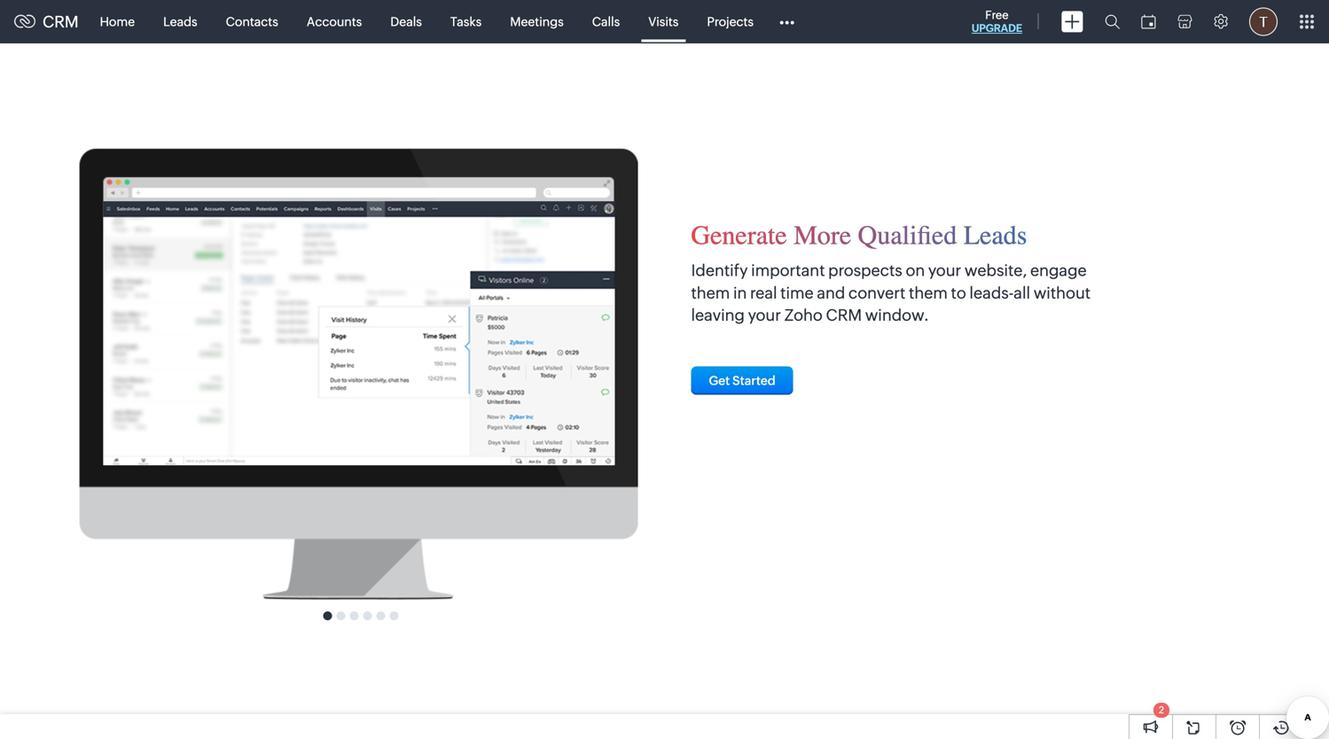 Task type: locate. For each thing, give the bounding box(es) containing it.
them down on
[[909, 284, 948, 302]]

home link
[[86, 0, 149, 43]]

calls link
[[578, 0, 634, 43]]

0 horizontal spatial them
[[691, 284, 730, 302]]

0 horizontal spatial crm
[[43, 13, 79, 31]]

get
[[709, 374, 730, 388]]

started
[[733, 374, 776, 388]]

1 vertical spatial crm
[[826, 307, 862, 325]]

them
[[691, 284, 730, 302], [909, 284, 948, 302]]

upgrade
[[972, 22, 1023, 34]]

deals
[[391, 15, 422, 29]]

projects link
[[693, 0, 768, 43]]

0 vertical spatial leads
[[163, 15, 197, 29]]

to
[[951, 284, 967, 302]]

calendar image
[[1142, 15, 1157, 29]]

profile image
[[1250, 8, 1278, 36]]

1 vertical spatial your
[[748, 307, 781, 325]]

all
[[1014, 284, 1031, 302]]

leads right home at the top of page
[[163, 15, 197, 29]]

calls
[[592, 15, 620, 29]]

prospects
[[829, 262, 903, 280]]

1 horizontal spatial your
[[929, 262, 962, 280]]

get started
[[709, 374, 776, 388]]

your down real
[[748, 307, 781, 325]]

and
[[817, 284, 846, 302]]

leads up the website, at right top
[[964, 221, 1028, 251]]

contacts
[[226, 15, 278, 29]]

1 horizontal spatial crm
[[826, 307, 862, 325]]

visits link
[[634, 0, 693, 43]]

1 horizontal spatial them
[[909, 284, 948, 302]]

get started button
[[691, 367, 794, 395]]

on
[[906, 262, 925, 280]]

search element
[[1095, 0, 1131, 43]]

crm link
[[14, 13, 79, 31]]

0 vertical spatial your
[[929, 262, 962, 280]]

your
[[929, 262, 962, 280], [748, 307, 781, 325]]

leads
[[163, 15, 197, 29], [964, 221, 1028, 251]]

qualified
[[858, 221, 957, 251]]

tasks
[[451, 15, 482, 29]]

0 vertical spatial crm
[[43, 13, 79, 31]]

crm
[[43, 13, 79, 31], [826, 307, 862, 325]]

without
[[1034, 284, 1091, 302]]

your up the to
[[929, 262, 962, 280]]

them up leaving at the right
[[691, 284, 730, 302]]

projects
[[707, 15, 754, 29]]

visits
[[649, 15, 679, 29]]

crm left home at the top of page
[[43, 13, 79, 31]]

leads-
[[970, 284, 1014, 302]]

2
[[1159, 705, 1165, 716]]

search image
[[1105, 14, 1120, 29]]

convert
[[849, 284, 906, 302]]

0 horizontal spatial leads
[[163, 15, 197, 29]]

generate
[[691, 221, 787, 251]]

1 vertical spatial leads
[[964, 221, 1028, 251]]

crm down and on the right of page
[[826, 307, 862, 325]]

profile element
[[1239, 0, 1289, 43]]



Task type: vqa. For each thing, say whether or not it's contained in the screenshot.
top 3
no



Task type: describe. For each thing, give the bounding box(es) containing it.
leaving
[[691, 307, 745, 325]]

important
[[752, 262, 825, 280]]

more
[[794, 221, 852, 251]]

crm inside 'identify important prospects on your website, engage them in real time and convert them to leads-all without leaving your zoho crm window.'
[[826, 307, 862, 325]]

2 them from the left
[[909, 284, 948, 302]]

deals link
[[376, 0, 436, 43]]

1 horizontal spatial leads
[[964, 221, 1028, 251]]

website,
[[965, 262, 1028, 280]]

Other Modules field
[[768, 8, 806, 36]]

identify important prospects on your website, engage them in real time and convert them to leads-all without leaving your zoho crm window.
[[691, 262, 1091, 325]]

0 horizontal spatial your
[[748, 307, 781, 325]]

window.
[[866, 307, 930, 325]]

free upgrade
[[972, 8, 1023, 34]]

home
[[100, 15, 135, 29]]

accounts link
[[293, 0, 376, 43]]

free
[[986, 8, 1009, 22]]

tasks link
[[436, 0, 496, 43]]

create menu element
[[1051, 0, 1095, 43]]

leads link
[[149, 0, 212, 43]]

contacts link
[[212, 0, 293, 43]]

meetings
[[510, 15, 564, 29]]

time
[[781, 284, 814, 302]]

real
[[750, 284, 778, 302]]

meetings link
[[496, 0, 578, 43]]

1 them from the left
[[691, 284, 730, 302]]

engage
[[1031, 262, 1087, 280]]

create menu image
[[1062, 11, 1084, 32]]

identify
[[691, 262, 748, 280]]

accounts
[[307, 15, 362, 29]]

generate more qualified leads
[[691, 221, 1028, 251]]

zoho
[[785, 307, 823, 325]]

in
[[734, 284, 747, 302]]



